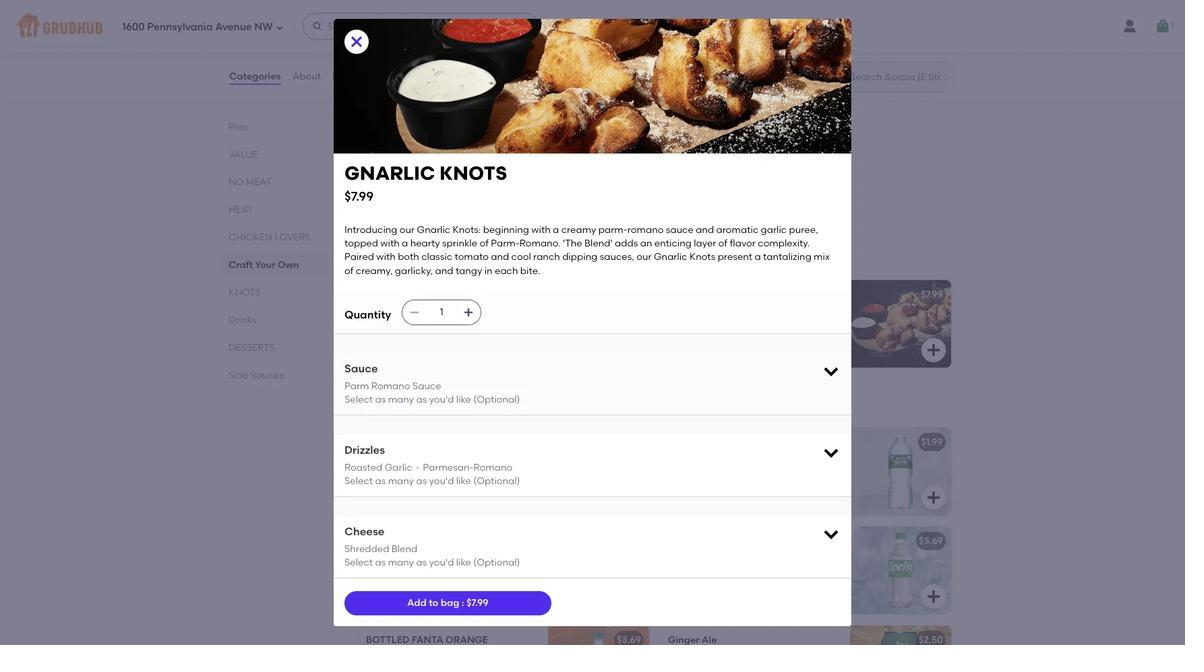 Task type: vqa. For each thing, say whether or not it's contained in the screenshot.
On
no



Task type: describe. For each thing, give the bounding box(es) containing it.
coke
[[412, 536, 439, 547]]

own for pizza
[[430, 142, 455, 154]]

roasted
[[345, 462, 382, 474]]

$13.99
[[610, 142, 638, 154]]

no meat tab
[[229, 175, 323, 189]]

sprinkle
[[442, 238, 477, 250]]

ginger ale image
[[850, 626, 951, 646]]

0 horizontal spatial sauce
[[345, 363, 378, 376]]

chicken
[[229, 232, 272, 243]]

parmesan-
[[423, 462, 474, 474]]

craft your own by clicking below to add or remove toppings
[[366, 161, 516, 200]]

gnarlic knots $7.99
[[345, 162, 507, 204]]

1 vertical spatial a
[[402, 238, 408, 250]]

bottled coke
[[366, 536, 439, 547]]

drinks tab
[[229, 313, 323, 328]]

bottled coke image
[[548, 527, 649, 615]]

pennsylvania
[[147, 21, 213, 33]]

sauces,
[[600, 252, 634, 263]]

smartwater
[[366, 437, 432, 448]]

blend'
[[585, 238, 613, 250]]

creamy
[[561, 224, 596, 236]]

0 vertical spatial with
[[531, 224, 551, 236]]

Search &pizza (E Street) search field
[[849, 71, 952, 84]]

garlic
[[761, 224, 787, 236]]

in
[[485, 265, 493, 277]]

1 horizontal spatial of
[[480, 238, 489, 250]]

as up smartwater 1l
[[416, 394, 427, 406]]

remove
[[457, 175, 496, 187]]

heat
[[229, 204, 253, 216]]

select inside cheese shredded blend select as many as you'd like (optional)
[[345, 558, 373, 569]]

$13.99 +
[[610, 142, 643, 154]]

craft your own pizza image
[[548, 134, 649, 221]]

as up smartwater
[[375, 394, 386, 406]]

bottled coke button
[[358, 527, 649, 615]]

creamy,
[[356, 265, 393, 277]]

$3.69 button
[[660, 527, 951, 615]]

(optional) inside sauce parm romano sauce select as many as you'd like (optional)
[[473, 394, 520, 406]]

blend
[[392, 544, 417, 555]]

0 horizontal spatial our
[[400, 224, 415, 236]]

vegan knots
[[366, 289, 435, 301]]

cheese
[[345, 526, 385, 539]]

2 vertical spatial a
[[755, 252, 761, 263]]

gnarlic knots
[[668, 289, 748, 301]]

drizzles roasted garlic ∙ parmesan-romano select as many as you'd like (optional)
[[345, 444, 520, 487]]

1 vertical spatial drinks
[[355, 396, 400, 413]]

complexity.
[[758, 238, 810, 250]]

adds
[[615, 238, 638, 250]]

aromatic
[[716, 224, 759, 236]]

1 vertical spatial with
[[380, 238, 400, 250]]

no
[[229, 177, 244, 188]]

beginning
[[483, 224, 529, 236]]

topped
[[345, 238, 378, 250]]

$7.99 inside the gnarlic knots $7.99
[[345, 189, 374, 204]]

about
[[292, 71, 321, 82]]

$1.99 button
[[660, 428, 951, 516]]

knots:
[[453, 224, 481, 236]]

toppings
[[366, 189, 415, 200]]

1 vertical spatial gnarlic
[[654, 252, 687, 263]]

by
[[456, 161, 467, 173]]

+
[[638, 142, 643, 154]]

ranch
[[533, 252, 560, 263]]

search icon image
[[829, 69, 845, 85]]

own for by
[[429, 161, 453, 173]]

value
[[229, 149, 258, 160]]

bottled spring water image
[[850, 428, 951, 516]]

craft your own inside tab
[[229, 260, 299, 271]]

2 horizontal spatial of
[[719, 238, 728, 250]]

pies tab
[[229, 120, 323, 134]]

1 button
[[1155, 14, 1174, 38]]

present
[[718, 252, 752, 263]]

knots down introducing
[[355, 249, 406, 266]]

1 vertical spatial our
[[637, 252, 652, 263]]

mix
[[814, 252, 830, 263]]

1l
[[435, 437, 444, 448]]

add
[[407, 598, 427, 609]]

avenue
[[215, 21, 252, 33]]

lovers
[[275, 232, 311, 243]]

as down '∙'
[[416, 476, 427, 487]]

garlic
[[385, 462, 412, 474]]

1600 pennsylvania avenue nw
[[122, 21, 273, 33]]

quantity
[[345, 308, 391, 321]]

smartwater 1l button
[[358, 428, 649, 516]]

tantalizing
[[763, 252, 812, 263]]

you'd inside cheese shredded blend select as many as you'd like (optional)
[[429, 558, 454, 569]]

1 horizontal spatial craft
[[355, 102, 393, 119]]

sauce
[[666, 224, 694, 236]]

∙
[[415, 462, 421, 474]]

an
[[640, 238, 652, 250]]

your inside craft your own tab
[[255, 260, 275, 271]]

reviews button
[[332, 53, 371, 101]]

each
[[495, 265, 518, 277]]

bottled sprite image
[[850, 527, 951, 615]]

side sauces
[[229, 370, 284, 382]]

hearty
[[410, 238, 440, 250]]

1
[[1171, 20, 1174, 32]]

both
[[398, 252, 419, 263]]

knots
[[690, 252, 715, 263]]

puree,
[[789, 224, 818, 236]]

romano inside sauce parm romano sauce select as many as you'd like (optional)
[[371, 381, 410, 392]]

to
[[402, 175, 415, 187]]

parm
[[345, 381, 369, 392]]

nw
[[254, 21, 273, 33]]

pizza
[[457, 142, 485, 154]]

many inside cheese shredded blend select as many as you'd like (optional)
[[388, 558, 414, 569]]

like inside sauce parm romano sauce select as many as you'd like (optional)
[[456, 394, 471, 406]]

categories button
[[229, 53, 282, 101]]

garlicky,
[[395, 265, 433, 277]]

knots inside tab
[[229, 287, 261, 299]]

romano.
[[520, 238, 561, 250]]

parm-
[[599, 224, 628, 236]]

no meat
[[229, 177, 271, 188]]

your for pizza
[[400, 142, 427, 154]]

drizzles
[[345, 444, 385, 457]]

add
[[418, 175, 438, 187]]

dirty bird image
[[548, 0, 649, 74]]

0 vertical spatial your
[[396, 102, 428, 119]]

romano inside drizzles roasted garlic ∙ parmesan-romano select as many as you'd like (optional)
[[474, 462, 513, 474]]



Task type: locate. For each thing, give the bounding box(es) containing it.
0 vertical spatial own
[[431, 102, 463, 119]]

bite.
[[520, 265, 540, 277]]

of down paired at the left top of page
[[345, 265, 354, 277]]

2 like from the top
[[456, 476, 471, 487]]

chicken lovers
[[229, 232, 311, 243]]

or
[[441, 175, 455, 187]]

1 vertical spatial your
[[255, 260, 275, 271]]

craft down "reviews" button
[[355, 102, 393, 119]]

0 vertical spatial a
[[553, 224, 559, 236]]

you'd down "coke"
[[429, 558, 454, 569]]

you'd down parmesan-
[[429, 476, 454, 487]]

gnarlic up hearty
[[417, 224, 451, 236]]

bottled fanta orange image
[[548, 626, 649, 646]]

flavor
[[730, 238, 756, 250]]

side
[[229, 370, 248, 382]]

knots for gnarlic knots $7.99
[[440, 162, 507, 185]]

romano
[[628, 224, 664, 236]]

(optional) inside cheese shredded blend select as many as you'd like (optional)
[[473, 558, 520, 569]]

parm-
[[491, 238, 520, 250]]

of up tomato
[[480, 238, 489, 250]]

1 many from the top
[[388, 394, 414, 406]]

knots inside the gnarlic knots $7.99
[[440, 162, 507, 185]]

1 horizontal spatial sauce
[[412, 381, 441, 392]]

craft for craft your own by clicking below to add or remove toppings
[[366, 161, 398, 173]]

below
[[366, 175, 400, 187]]

chicken lovers tab
[[229, 231, 323, 245]]

2 vertical spatial with
[[376, 252, 396, 263]]

heat tab
[[229, 203, 323, 217]]

many down garlic
[[388, 476, 414, 487]]

our up hearty
[[400, 224, 415, 236]]

1 horizontal spatial gnarlic
[[654, 252, 687, 263]]

craft your own
[[355, 102, 463, 119], [229, 260, 299, 271]]

1 horizontal spatial your
[[396, 102, 428, 119]]

reviews
[[332, 71, 370, 82]]

a
[[553, 224, 559, 236], [402, 238, 408, 250], [755, 252, 761, 263]]

and down the parm-
[[491, 252, 509, 263]]

with up romano.
[[531, 224, 551, 236]]

gnarlic down enticing
[[654, 252, 687, 263]]

classic
[[421, 252, 452, 263]]

(optional) inside drizzles roasted garlic ∙ parmesan-romano select as many as you'd like (optional)
[[473, 476, 520, 487]]

0 horizontal spatial own
[[278, 260, 299, 271]]

craft your own pizza
[[366, 142, 485, 154]]

0 vertical spatial like
[[456, 394, 471, 406]]

0 horizontal spatial of
[[345, 265, 354, 277]]

value tab
[[229, 148, 323, 162]]

1 vertical spatial select
[[345, 476, 373, 487]]

main navigation navigation
[[0, 0, 1185, 53]]

your
[[396, 102, 428, 119], [255, 260, 275, 271]]

Input item quantity number field
[[427, 301, 457, 325]]

0 horizontal spatial craft your own
[[229, 260, 299, 271]]

craft down chicken
[[229, 260, 253, 271]]

with
[[531, 224, 551, 236], [380, 238, 400, 250], [376, 252, 396, 263]]

introducing
[[345, 224, 397, 236]]

1 (optional) from the top
[[473, 394, 520, 406]]

select down the roasted
[[345, 476, 373, 487]]

romano
[[371, 381, 410, 392], [474, 462, 513, 474]]

craft inside craft your own by clicking below to add or remove toppings
[[366, 161, 398, 173]]

sauce parm romano sauce select as many as you'd like (optional)
[[345, 363, 520, 406]]

many inside drizzles roasted garlic ∙ parmesan-romano select as many as you'd like (optional)
[[388, 476, 414, 487]]

you'd up 1l
[[429, 394, 454, 406]]

many up smartwater
[[388, 394, 414, 406]]

knots down present
[[715, 289, 748, 301]]

enticing
[[655, 238, 692, 250]]

and down the classic
[[435, 265, 453, 277]]

like inside cheese shredded blend select as many as you'd like (optional)
[[456, 558, 471, 569]]

0 horizontal spatial gnarlic
[[345, 162, 435, 185]]

craft inside tab
[[229, 260, 253, 271]]

as down shredded
[[375, 558, 386, 569]]

1 vertical spatial like
[[456, 476, 471, 487]]

1 vertical spatial romano
[[474, 462, 513, 474]]

many inside sauce parm romano sauce select as many as you'd like (optional)
[[388, 394, 414, 406]]

as down the roasted
[[375, 476, 386, 487]]

our
[[400, 224, 415, 236], [637, 252, 652, 263]]

$7.99
[[345, 189, 374, 204], [619, 289, 641, 301], [921, 289, 943, 301], [466, 598, 489, 609]]

sauces
[[251, 370, 284, 382]]

gnarlic up toppings
[[345, 162, 435, 185]]

2 (optional) from the top
[[473, 476, 520, 487]]

tangy
[[456, 265, 482, 277]]

1 vertical spatial own
[[429, 161, 453, 173]]

0 horizontal spatial your
[[255, 260, 275, 271]]

a down flavor
[[755, 252, 761, 263]]

smartwater 1l image
[[548, 428, 649, 516]]

3 like from the top
[[456, 558, 471, 569]]

your inside craft your own by clicking below to add or remove toppings
[[400, 161, 426, 173]]

2 vertical spatial like
[[456, 558, 471, 569]]

gnarlic for gnarlic knots
[[668, 289, 713, 301]]

knots tab
[[229, 286, 323, 300]]

1 select from the top
[[345, 394, 373, 406]]

2 horizontal spatial and
[[696, 224, 714, 236]]

vegan knots image
[[548, 280, 649, 368]]

1 horizontal spatial own
[[431, 102, 463, 119]]

1 vertical spatial sauce
[[412, 381, 441, 392]]

paired
[[345, 252, 374, 263]]

our down an on the right
[[637, 252, 652, 263]]

2 vertical spatial you'd
[[429, 558, 454, 569]]

0 vertical spatial romano
[[371, 381, 410, 392]]

craft
[[366, 142, 398, 154], [366, 161, 398, 173]]

cheese shredded blend select as many as you'd like (optional)
[[345, 526, 520, 569]]

own
[[430, 142, 455, 154], [429, 161, 453, 173]]

drinks down parm
[[355, 396, 400, 413]]

0 horizontal spatial a
[[402, 238, 408, 250]]

your up craft your own pizza
[[396, 102, 428, 119]]

1 horizontal spatial drinks
[[355, 396, 400, 413]]

your for by
[[400, 161, 426, 173]]

about button
[[292, 53, 322, 101]]

1 horizontal spatial our
[[637, 252, 652, 263]]

bottled
[[366, 536, 410, 547]]

of right layer
[[719, 238, 728, 250]]

0 vertical spatial own
[[430, 142, 455, 154]]

0 horizontal spatial craft
[[229, 260, 253, 271]]

2 vertical spatial (optional)
[[473, 558, 520, 569]]

gnarlic inside the gnarlic knots $7.99
[[345, 162, 435, 185]]

2 horizontal spatial a
[[755, 252, 761, 263]]

your down 'chicken lovers'
[[255, 260, 275, 271]]

$1.99
[[921, 437, 943, 448]]

cool
[[511, 252, 531, 263]]

cbr image
[[850, 0, 951, 74]]

3 you'd from the top
[[429, 558, 454, 569]]

0 vertical spatial our
[[400, 224, 415, 236]]

1 horizontal spatial a
[[553, 224, 559, 236]]

1 vertical spatial you'd
[[429, 476, 454, 487]]

1 horizontal spatial gnarlic
[[668, 289, 713, 301]]

select down shredded
[[345, 558, 373, 569]]

0 vertical spatial craft
[[366, 142, 398, 154]]

0 vertical spatial you'd
[[429, 394, 454, 406]]

bag
[[441, 598, 459, 609]]

a up both
[[402, 238, 408, 250]]

you'd inside sauce parm romano sauce select as many as you'd like (optional)
[[429, 394, 454, 406]]

knots for vegan knots
[[402, 289, 435, 301]]

0 vertical spatial sauce
[[345, 363, 378, 376]]

2 vertical spatial select
[[345, 558, 373, 569]]

sauce up parm
[[345, 363, 378, 376]]

sauce up 1l
[[412, 381, 441, 392]]

0 vertical spatial your
[[400, 142, 427, 154]]

0 vertical spatial gnarlic
[[417, 224, 451, 236]]

drinks inside drinks tab
[[229, 315, 256, 326]]

gnarlic knots image
[[850, 280, 951, 368]]

shredded
[[345, 544, 389, 555]]

knots up drinks tab
[[229, 287, 261, 299]]

1 like from the top
[[456, 394, 471, 406]]

own inside craft your own by clicking below to add or remove toppings
[[429, 161, 453, 173]]

3 (optional) from the top
[[473, 558, 520, 569]]

1 vertical spatial craft your own
[[229, 260, 299, 271]]

1 horizontal spatial and
[[491, 252, 509, 263]]

'the
[[563, 238, 582, 250]]

0 vertical spatial drinks
[[229, 315, 256, 326]]

desserts tab
[[229, 341, 323, 355]]

craft
[[355, 102, 393, 119], [229, 260, 253, 271]]

knots for gnarlic knots
[[715, 289, 748, 301]]

own up or
[[429, 161, 453, 173]]

1 vertical spatial (optional)
[[473, 476, 520, 487]]

you'd inside drizzles roasted garlic ∙ parmesan-romano select as many as you'd like (optional)
[[429, 476, 454, 487]]

2 craft from the top
[[366, 161, 398, 173]]

side sauces tab
[[229, 369, 323, 383]]

1 vertical spatial own
[[278, 260, 299, 271]]

2 vertical spatial and
[[435, 265, 453, 277]]

craft your own tab
[[229, 258, 323, 272]]

0 vertical spatial select
[[345, 394, 373, 406]]

select inside sauce parm romano sauce select as many as you'd like (optional)
[[345, 394, 373, 406]]

with up both
[[380, 238, 400, 250]]

svg image
[[312, 21, 323, 32], [276, 23, 284, 31], [349, 34, 365, 50], [624, 48, 640, 64], [926, 48, 942, 64], [409, 307, 420, 318], [624, 343, 640, 359], [926, 343, 942, 359], [822, 362, 841, 381], [926, 490, 942, 506], [926, 589, 942, 605]]

craft for craft your own pizza
[[366, 142, 398, 154]]

clicking
[[470, 161, 516, 173]]

0 vertical spatial craft
[[355, 102, 393, 119]]

a up romano.
[[553, 224, 559, 236]]

and up layer
[[696, 224, 714, 236]]

of
[[480, 238, 489, 250], [719, 238, 728, 250], [345, 265, 354, 277]]

:
[[462, 598, 464, 609]]

gnarlic for gnarlic knots $7.99
[[345, 162, 435, 185]]

svg image
[[1155, 18, 1171, 34], [463, 307, 474, 318], [822, 444, 841, 463], [624, 490, 640, 506], [822, 525, 841, 544]]

smartwater 1l
[[366, 437, 444, 448]]

2 vertical spatial many
[[388, 558, 414, 569]]

3 many from the top
[[388, 558, 414, 569]]

select inside drizzles roasted garlic ∙ parmesan-romano select as many as you'd like (optional)
[[345, 476, 373, 487]]

like inside drizzles roasted garlic ∙ parmesan-romano select as many as you'd like (optional)
[[456, 476, 471, 487]]

desserts
[[229, 342, 275, 354]]

0 horizontal spatial romano
[[371, 381, 410, 392]]

dipping
[[562, 252, 598, 263]]

0 vertical spatial (optional)
[[473, 394, 520, 406]]

knots down pizza
[[440, 162, 507, 185]]

0 horizontal spatial and
[[435, 265, 453, 277]]

0 horizontal spatial gnarlic
[[417, 224, 451, 236]]

svg image inside 1 button
[[1155, 18, 1171, 34]]

own up craft your own pizza
[[431, 102, 463, 119]]

gnarlic
[[417, 224, 451, 236], [654, 252, 687, 263]]

drinks up desserts
[[229, 315, 256, 326]]

0 horizontal spatial drinks
[[229, 315, 256, 326]]

layer
[[694, 238, 716, 250]]

gnarlic down "knots"
[[668, 289, 713, 301]]

add to bag : $7.99
[[407, 598, 489, 609]]

1 horizontal spatial craft your own
[[355, 102, 463, 119]]

tomato
[[455, 252, 489, 263]]

1 horizontal spatial romano
[[474, 462, 513, 474]]

knots down garlicky,
[[402, 289, 435, 301]]

sauce
[[345, 363, 378, 376], [412, 381, 441, 392]]

with up creamy,
[[376, 252, 396, 263]]

1 vertical spatial craft
[[366, 161, 398, 173]]

categories
[[229, 71, 281, 82]]

drinks
[[229, 315, 256, 326], [355, 396, 400, 413]]

0 vertical spatial gnarlic
[[345, 162, 435, 185]]

as down blend
[[416, 558, 427, 569]]

many
[[388, 394, 414, 406], [388, 476, 414, 487], [388, 558, 414, 569]]

0 vertical spatial craft your own
[[355, 102, 463, 119]]

many down blend
[[388, 558, 414, 569]]

own inside tab
[[278, 260, 299, 271]]

2 many from the top
[[388, 476, 414, 487]]

own left pizza
[[430, 142, 455, 154]]

1 vertical spatial many
[[388, 476, 414, 487]]

1 vertical spatial your
[[400, 161, 426, 173]]

3 select from the top
[[345, 558, 373, 569]]

meat
[[246, 177, 271, 188]]

1 craft from the top
[[366, 142, 398, 154]]

2 you'd from the top
[[429, 476, 454, 487]]

to
[[429, 598, 438, 609]]

1 you'd from the top
[[429, 394, 454, 406]]

1600
[[122, 21, 145, 33]]

own down the lovers
[[278, 260, 299, 271]]

craft your own up craft your own pizza
[[355, 102, 463, 119]]

craft your own down 'chicken lovers'
[[229, 260, 299, 271]]

1 vertical spatial craft
[[229, 260, 253, 271]]

and
[[696, 224, 714, 236], [491, 252, 509, 263], [435, 265, 453, 277]]

1 vertical spatial gnarlic
[[668, 289, 713, 301]]

pies
[[229, 121, 247, 133]]

0 vertical spatial many
[[388, 394, 414, 406]]

$3.69
[[919, 536, 943, 547]]

0 vertical spatial and
[[696, 224, 714, 236]]

1 vertical spatial and
[[491, 252, 509, 263]]

2 select from the top
[[345, 476, 373, 487]]

gnarlic
[[345, 162, 435, 185], [668, 289, 713, 301]]

select down parm
[[345, 394, 373, 406]]



